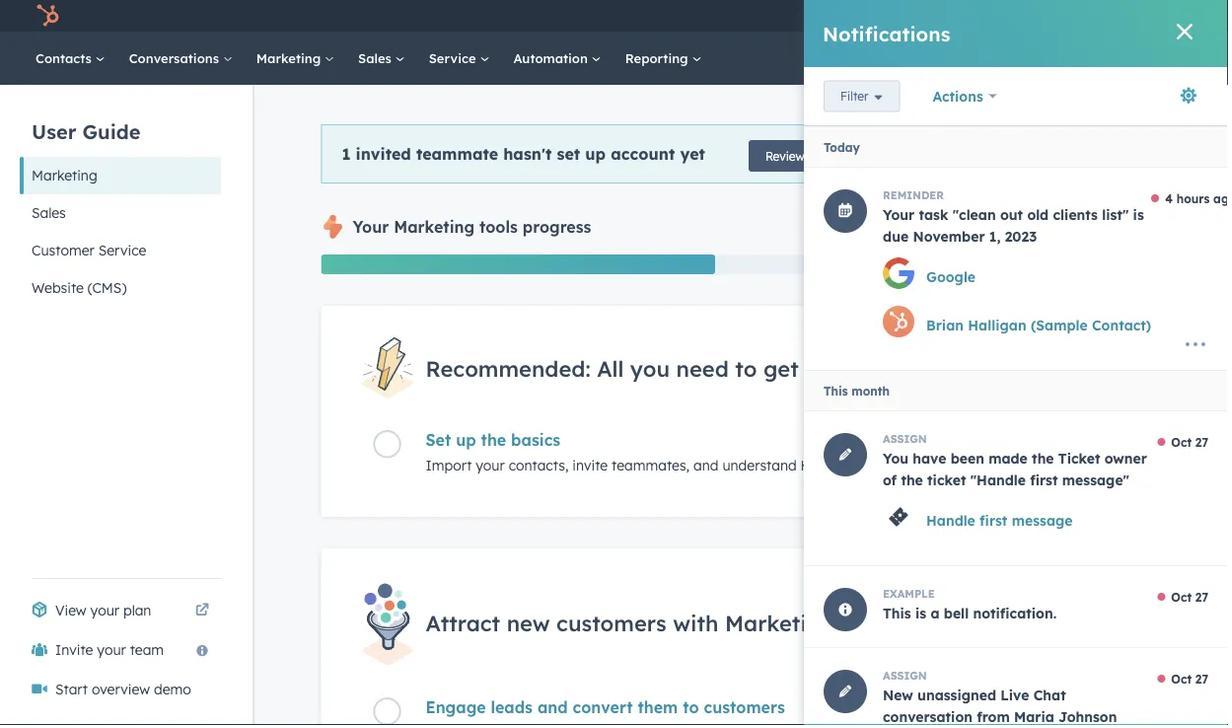 Task type: vqa. For each thing, say whether or not it's contained in the screenshot.
Calling Icon 'popup button'
yes



Task type: locate. For each thing, give the bounding box(es) containing it.
understand
[[723, 457, 797, 474]]

settings link
[[1040, 5, 1065, 26]]

your left team
[[97, 642, 126, 659]]

invited
[[356, 144, 411, 164]]

contacts
[[36, 50, 95, 66]]

0 vertical spatial service
[[429, 50, 480, 66]]

marketplaces button
[[957, 0, 999, 32]]

1 vertical spatial sales
[[32, 204, 66, 222]]

user guide views element
[[20, 85, 221, 307]]

help button
[[1003, 0, 1036, 32]]

hubspot
[[801, 457, 859, 474]]

1 vertical spatial up
[[456, 431, 476, 450]]

0 vertical spatial and
[[694, 457, 719, 474]]

sales right marketing link at the top
[[358, 50, 395, 66]]

your left plan
[[90, 602, 119, 619]]

0 horizontal spatial up
[[456, 431, 476, 450]]

service right sales 'link'
[[429, 50, 480, 66]]

user guide
[[32, 119, 141, 144]]

1 horizontal spatial up
[[586, 144, 606, 164]]

your down the
[[476, 457, 505, 474]]

hub
[[841, 610, 885, 637]]

website (cms) button
[[20, 269, 221, 307]]

marketing inside marketing link
[[256, 50, 325, 66]]

1 vertical spatial service
[[98, 242, 146, 259]]

funky button
[[1106, 0, 1203, 32]]

help image
[[1011, 9, 1028, 27]]

0 horizontal spatial sales
[[32, 204, 66, 222]]

calling icon button
[[920, 3, 953, 29]]

your
[[353, 217, 389, 237]]

up right set
[[586, 144, 606, 164]]

your
[[476, 457, 505, 474], [90, 602, 119, 619], [97, 642, 126, 659]]

reporting link
[[614, 32, 714, 85]]

1 horizontal spatial sales
[[358, 50, 395, 66]]

2 vertical spatial your
[[97, 642, 126, 659]]

the
[[481, 431, 507, 450]]

and right leads
[[538, 697, 568, 717]]

1 [object object] complete progress bar from the top
[[973, 436, 1042, 442]]

0 vertical spatial customers
[[557, 610, 667, 637]]

1 horizontal spatial customers
[[704, 697, 785, 717]]

marketing down user
[[32, 167, 97, 184]]

to right them
[[683, 697, 699, 717]]

to left get
[[736, 355, 757, 382]]

marketing right your
[[394, 217, 475, 237]]

view your plan
[[55, 602, 151, 619]]

customers right new
[[557, 610, 667, 637]]

0 vertical spatial to
[[736, 355, 757, 382]]

invite your team button
[[20, 631, 221, 670]]

progress
[[523, 217, 592, 237]]

marketing left sales 'link'
[[256, 50, 325, 66]]

0 horizontal spatial to
[[683, 697, 699, 717]]

1 horizontal spatial to
[[736, 355, 757, 382]]

automation
[[514, 50, 592, 66]]

start
[[55, 681, 88, 698]]

customers
[[557, 610, 667, 637], [704, 697, 785, 717]]

service
[[429, 50, 480, 66], [98, 242, 146, 259]]

up
[[586, 144, 606, 164], [456, 431, 476, 450]]

website (cms)
[[32, 279, 127, 297]]

2 [object object] complete progress bar from the top
[[973, 703, 1031, 709]]

1 vertical spatial your
[[90, 602, 119, 619]]

review invites
[[766, 149, 844, 163]]

your inside button
[[97, 642, 126, 659]]

recommended: all you need to get started
[[426, 355, 883, 382]]

sales up customer
[[32, 204, 66, 222]]

get
[[764, 355, 799, 382]]

customer service
[[32, 242, 146, 259]]

engage
[[426, 697, 486, 717]]

your inside the 'set up the basics import your contacts, invite teammates, and understand hubspot properties'
[[476, 457, 505, 474]]

marketing link
[[245, 32, 346, 85]]

your for plan
[[90, 602, 119, 619]]

marketing
[[256, 50, 325, 66], [32, 167, 97, 184], [394, 217, 475, 237], [725, 610, 835, 637]]

sales
[[358, 50, 395, 66], [32, 204, 66, 222]]

link opens in a new window image
[[195, 599, 209, 623], [195, 604, 209, 618]]

Search HubSpot search field
[[951, 41, 1193, 75]]

0 horizontal spatial service
[[98, 242, 146, 259]]

60%
[[1097, 432, 1121, 447]]

0 vertical spatial sales
[[358, 50, 395, 66]]

1 vertical spatial to
[[683, 697, 699, 717]]

[object object] complete progress bar
[[973, 436, 1042, 442], [973, 703, 1031, 709]]

notifications button
[[1069, 0, 1102, 32]]

sales inside sales 'link'
[[358, 50, 395, 66]]

customers right them
[[704, 697, 785, 717]]

and
[[694, 457, 719, 474], [538, 697, 568, 717]]

and down set up the basics "button"
[[694, 457, 719, 474]]

up left the
[[456, 431, 476, 450]]

account
[[611, 144, 675, 164]]

your inside "link"
[[90, 602, 119, 619]]

leads
[[491, 697, 533, 717]]

0 horizontal spatial and
[[538, 697, 568, 717]]

marketing inside marketing button
[[32, 167, 97, 184]]

up inside the 'set up the basics import your contacts, invite teammates, and understand hubspot properties'
[[456, 431, 476, 450]]

funky
[[1140, 7, 1174, 24]]

contacts,
[[509, 457, 569, 474]]

guide
[[82, 119, 141, 144]]

notifications image
[[1077, 9, 1095, 27]]

0 horizontal spatial customers
[[557, 610, 667, 637]]

1 link opens in a new window image from the top
[[195, 599, 209, 623]]

hasn't
[[504, 144, 552, 164]]

0 vertical spatial your
[[476, 457, 505, 474]]

conversations link
[[117, 32, 245, 85]]

funky town image
[[1118, 7, 1136, 25]]

0 vertical spatial [object object] complete progress bar
[[973, 436, 1042, 442]]

service down sales button
[[98, 242, 146, 259]]

1 vertical spatial [object object] complete progress bar
[[973, 703, 1031, 709]]

hubspot image
[[36, 4, 59, 28]]

new
[[507, 610, 550, 637]]

minutes
[[1055, 457, 1099, 472]]

to
[[736, 355, 757, 382], [683, 697, 699, 717]]

upgrade image
[[895, 8, 912, 26]]

marketing left hub
[[725, 610, 835, 637]]

1 horizontal spatial and
[[694, 457, 719, 474]]



Task type: describe. For each thing, give the bounding box(es) containing it.
marketplaces image
[[969, 9, 987, 27]]

service inside "button"
[[98, 242, 146, 259]]

1
[[342, 144, 351, 164]]

calling icon image
[[928, 8, 945, 25]]

set
[[426, 431, 451, 450]]

started
[[806, 355, 883, 382]]

sales inside sales button
[[32, 204, 66, 222]]

user
[[32, 119, 76, 144]]

search button
[[1178, 41, 1211, 75]]

view
[[55, 602, 87, 619]]

invite your team
[[55, 642, 164, 659]]

12
[[1040, 457, 1052, 472]]

set up the basics import your contacts, invite teammates, and understand hubspot properties
[[426, 431, 929, 474]]

customer service button
[[20, 232, 221, 269]]

your marketing tools progress
[[353, 217, 592, 237]]

about 12 minutes left
[[1003, 457, 1121, 472]]

about
[[1003, 457, 1037, 472]]

team
[[130, 642, 164, 659]]

start overview demo link
[[20, 670, 221, 710]]

view your plan link
[[20, 591, 221, 631]]

search image
[[1187, 51, 1201, 65]]

1 vertical spatial customers
[[704, 697, 785, 717]]

set
[[557, 144, 581, 164]]

your marketing tools progress progress bar
[[321, 255, 716, 274]]

50%
[[1097, 699, 1121, 714]]

need
[[677, 355, 729, 382]]

recommended:
[[426, 355, 591, 382]]

invite
[[55, 642, 93, 659]]

customer
[[32, 242, 95, 259]]

set up the basics button
[[426, 431, 961, 450]]

properties
[[862, 457, 929, 474]]

1 vertical spatial and
[[538, 697, 568, 717]]

overview
[[92, 681, 150, 698]]

review
[[766, 149, 805, 163]]

and inside the 'set up the basics import your contacts, invite teammates, and understand hubspot properties'
[[694, 457, 719, 474]]

sales button
[[20, 194, 221, 232]]

basics
[[511, 431, 561, 450]]

with
[[673, 610, 719, 637]]

plan
[[123, 602, 151, 619]]

engage leads and convert them to customers button
[[426, 697, 961, 717]]

engage leads and convert them to customers
[[426, 697, 785, 717]]

reporting
[[625, 50, 692, 66]]

yet
[[680, 144, 706, 164]]

sales link
[[346, 32, 417, 85]]

service link
[[417, 32, 502, 85]]

attract
[[426, 610, 501, 637]]

invite
[[573, 457, 608, 474]]

them
[[638, 697, 678, 717]]

settings image
[[1044, 8, 1061, 26]]

upgrade link
[[891, 5, 916, 26]]

conversations
[[129, 50, 223, 66]]

left
[[1103, 457, 1121, 472]]

0 vertical spatial up
[[586, 144, 606, 164]]

demo
[[154, 681, 191, 698]]

review invites button
[[749, 140, 861, 172]]

[object object] complete progress bar for 60%
[[973, 436, 1042, 442]]

teammates,
[[612, 457, 690, 474]]

marketing button
[[20, 157, 221, 194]]

start overview demo
[[55, 681, 191, 698]]

1 invited teammate hasn't set up account yet
[[342, 144, 706, 164]]

teammate
[[416, 144, 499, 164]]

you
[[631, 355, 670, 382]]

(cms)
[[88, 279, 127, 297]]

website
[[32, 279, 84, 297]]

invites
[[808, 149, 844, 163]]

convert
[[573, 697, 633, 717]]

tools
[[480, 217, 518, 237]]

[object object] complete progress bar for 50%
[[973, 703, 1031, 709]]

2 link opens in a new window image from the top
[[195, 604, 209, 618]]

contacts link
[[24, 32, 117, 85]]

import
[[426, 457, 472, 474]]

1 horizontal spatial service
[[429, 50, 480, 66]]

automation link
[[502, 32, 614, 85]]

hubspot link
[[24, 4, 74, 28]]

attract new customers with marketing hub
[[426, 610, 885, 637]]

your for team
[[97, 642, 126, 659]]

all
[[597, 355, 624, 382]]

funky menu
[[889, 0, 1205, 32]]



